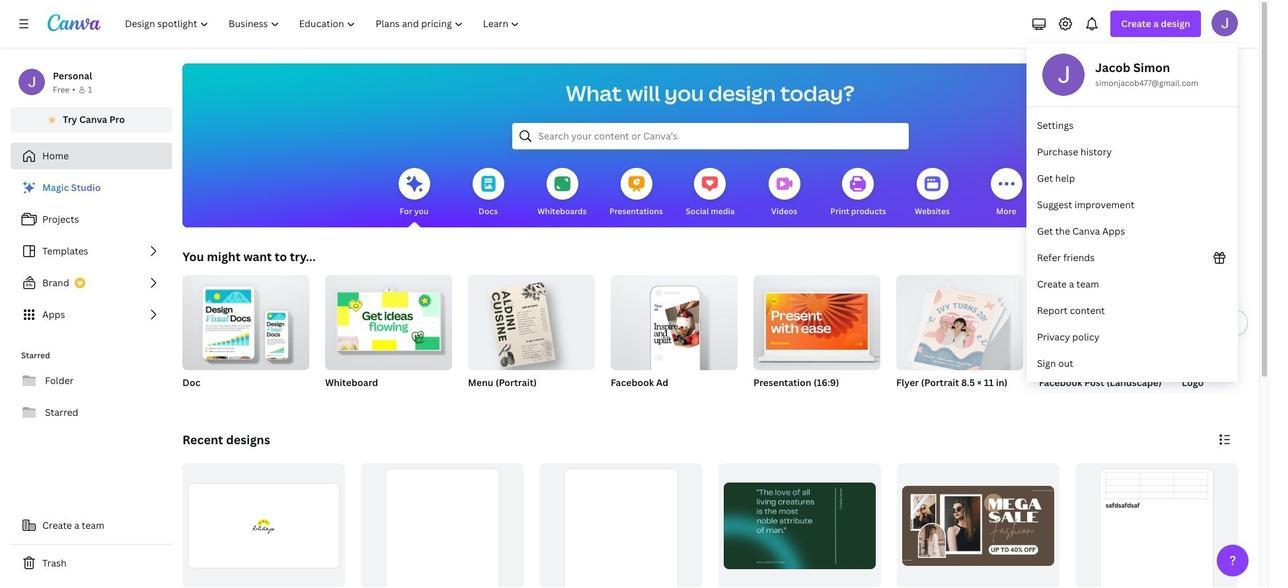 Task type: vqa. For each thing, say whether or not it's contained in the screenshot.
list
yes



Task type: locate. For each thing, give the bounding box(es) containing it.
list
[[1027, 112, 1238, 377], [11, 175, 172, 328]]

group
[[182, 270, 309, 406], [182, 270, 309, 370], [325, 270, 452, 406], [325, 270, 452, 370], [468, 270, 595, 406], [468, 270, 595, 370], [611, 270, 738, 406], [611, 270, 738, 370], [754, 275, 881, 406], [896, 275, 1023, 406], [1039, 275, 1166, 406], [1182, 275, 1269, 406], [182, 463, 345, 587], [361, 463, 524, 587], [540, 463, 702, 587], [897, 463, 1060, 587], [1075, 463, 1238, 587]]

Search search field
[[538, 124, 882, 149]]

top level navigation element
[[116, 11, 531, 37]]

1 horizontal spatial list
[[1027, 112, 1238, 377]]

None search field
[[512, 123, 909, 149]]

menu
[[1027, 43, 1238, 382]]



Task type: describe. For each thing, give the bounding box(es) containing it.
0 horizontal spatial list
[[11, 175, 172, 328]]

jacob simon image
[[1212, 10, 1238, 36]]



